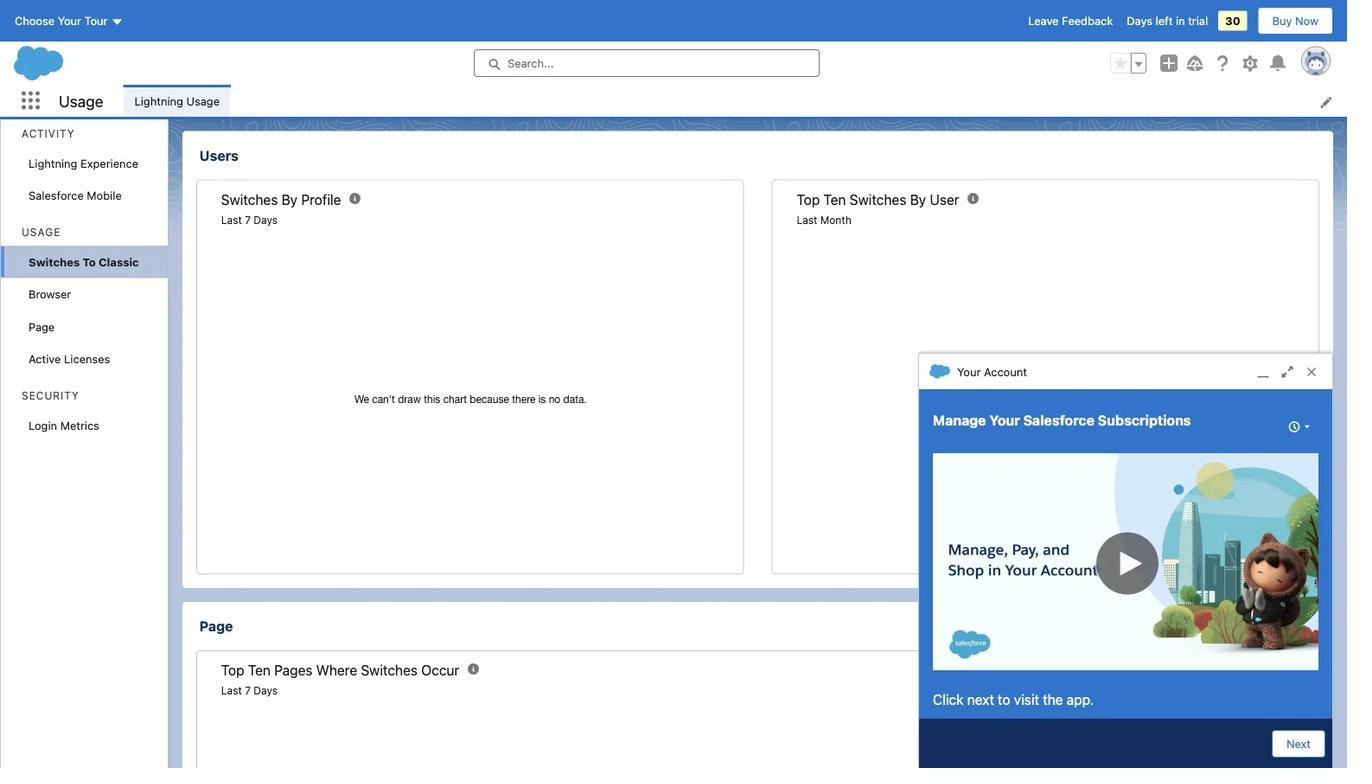 Task type: describe. For each thing, give the bounding box(es) containing it.
user
[[930, 191, 960, 208]]

feedback
[[1062, 14, 1114, 27]]

days for profile
[[254, 214, 278, 226]]

lightning usage link
[[124, 85, 230, 117]]

pages
[[274, 662, 313, 679]]

active
[[29, 353, 61, 366]]

1 vertical spatial page
[[200, 618, 233, 635]]

metrics
[[60, 419, 99, 432]]

tour
[[84, 14, 108, 27]]

last month
[[797, 214, 852, 226]]

lightning for lightning usage
[[134, 94, 183, 107]]

days left in trial
[[1127, 14, 1209, 27]]

choose
[[15, 14, 55, 27]]

lightning for lightning experience
[[29, 157, 77, 170]]

experience
[[81, 157, 139, 170]]

days for pages
[[254, 685, 278, 697]]

manage
[[933, 412, 987, 429]]

classic
[[99, 255, 139, 268]]

choose your tour button
[[14, 7, 124, 35]]

active licenses
[[29, 353, 110, 366]]

choose your tour
[[15, 14, 108, 27]]

your account
[[958, 365, 1028, 378]]

trial
[[1189, 14, 1209, 27]]

lightning experience
[[29, 157, 139, 170]]

licenses
[[64, 353, 110, 366]]

ten for switches
[[824, 191, 847, 208]]

last for top ten switches by user
[[797, 214, 818, 226]]

next
[[968, 692, 995, 708]]

occur
[[421, 662, 460, 679]]

last for top ten pages where switches occur
[[221, 685, 242, 697]]

buy
[[1273, 14, 1293, 27]]

subscriptions
[[1099, 412, 1192, 429]]

search...
[[508, 57, 554, 70]]

where
[[316, 662, 357, 679]]

visit
[[1015, 692, 1040, 708]]

top for top ten switches by user
[[797, 191, 820, 208]]

users
[[200, 147, 239, 164]]

login
[[29, 419, 57, 432]]

switches to classic
[[29, 255, 139, 268]]

to
[[998, 692, 1011, 708]]

lightning usage
[[134, 94, 220, 107]]

manage your salesforce subscriptions
[[933, 412, 1192, 429]]

2 by from the left
[[911, 191, 927, 208]]

usage up activity
[[59, 91, 103, 110]]



Task type: locate. For each thing, give the bounding box(es) containing it.
salesforce down account
[[1024, 412, 1095, 429]]

usage inside "link"
[[186, 94, 220, 107]]

top ten switches by user
[[797, 191, 960, 208]]

0 vertical spatial last 7 days
[[221, 214, 278, 226]]

switches left occur
[[361, 662, 418, 679]]

last
[[221, 214, 242, 226], [797, 214, 818, 226], [221, 685, 242, 697]]

0 vertical spatial page
[[29, 320, 55, 333]]

1 horizontal spatial your
[[958, 365, 981, 378]]

0 horizontal spatial lightning
[[29, 157, 77, 170]]

7
[[245, 214, 251, 226], [245, 685, 251, 697]]

by left the user
[[911, 191, 927, 208]]

0 vertical spatial lightning
[[134, 94, 183, 107]]

leave feedback
[[1029, 14, 1114, 27]]

top ten pages where switches occur
[[221, 662, 460, 679]]

your inside popup button
[[58, 14, 81, 27]]

search... button
[[474, 49, 820, 77]]

group
[[1111, 53, 1147, 74]]

0 vertical spatial ten
[[824, 191, 847, 208]]

your account dialog
[[919, 353, 1334, 768]]

month
[[821, 214, 852, 226]]

switches up browser
[[29, 255, 80, 268]]

1 vertical spatial ten
[[248, 662, 271, 679]]

ten
[[824, 191, 847, 208], [248, 662, 271, 679]]

account
[[984, 365, 1028, 378]]

by left profile at the top left of the page
[[282, 191, 298, 208]]

browser
[[29, 288, 71, 301]]

your right the text default icon
[[958, 365, 981, 378]]

2 vertical spatial your
[[990, 412, 1021, 429]]

text default image
[[930, 361, 951, 382]]

0 horizontal spatial top
[[221, 662, 244, 679]]

days down pages
[[254, 685, 278, 697]]

0 vertical spatial top
[[797, 191, 820, 208]]

0 horizontal spatial salesforce
[[29, 189, 84, 202]]

leave
[[1029, 14, 1059, 27]]

app.
[[1067, 692, 1095, 708]]

your right 'manage' at the bottom of the page
[[990, 412, 1021, 429]]

1 vertical spatial salesforce
[[1024, 412, 1095, 429]]

lightning
[[134, 94, 183, 107], [29, 157, 77, 170]]

left
[[1156, 14, 1173, 27]]

next
[[1287, 738, 1312, 751]]

top left pages
[[221, 662, 244, 679]]

your
[[58, 14, 81, 27], [958, 365, 981, 378], [990, 412, 1021, 429]]

salesforce down lightning experience
[[29, 189, 84, 202]]

activity
[[22, 128, 75, 140]]

1 horizontal spatial page
[[200, 618, 233, 635]]

0 vertical spatial your
[[58, 14, 81, 27]]

lightning inside "link"
[[134, 94, 183, 107]]

1 vertical spatial last 7 days
[[221, 685, 278, 697]]

1 vertical spatial top
[[221, 662, 244, 679]]

1 horizontal spatial by
[[911, 191, 927, 208]]

0 vertical spatial 7
[[245, 214, 251, 226]]

0 vertical spatial salesforce
[[29, 189, 84, 202]]

your for choose
[[58, 14, 81, 27]]

top for top ten pages where switches occur
[[221, 662, 244, 679]]

lightning up experience
[[134, 94, 183, 107]]

profile
[[301, 191, 341, 208]]

1 vertical spatial days
[[254, 214, 278, 226]]

1 vertical spatial 7
[[245, 685, 251, 697]]

0 vertical spatial days
[[1127, 14, 1153, 27]]

login metrics
[[29, 419, 99, 432]]

last for switches by profile
[[221, 214, 242, 226]]

salesforce
[[29, 189, 84, 202], [1024, 412, 1095, 429]]

security
[[22, 390, 79, 402]]

now
[[1296, 14, 1319, 27]]

click next to visit the app.
[[933, 692, 1095, 708]]

2 7 from the top
[[245, 685, 251, 697]]

ten left pages
[[248, 662, 271, 679]]

page
[[29, 320, 55, 333], [200, 618, 233, 635]]

top up last month
[[797, 191, 820, 208]]

next button
[[1273, 730, 1326, 758]]

7 for switches
[[245, 214, 251, 226]]

ten for pages
[[248, 662, 271, 679]]

days
[[1127, 14, 1153, 27], [254, 214, 278, 226], [254, 685, 278, 697]]

your left tour
[[58, 14, 81, 27]]

buy now
[[1273, 14, 1319, 27]]

1 horizontal spatial ten
[[824, 191, 847, 208]]

1 horizontal spatial top
[[797, 191, 820, 208]]

usage down salesforce mobile
[[22, 226, 61, 238]]

0 horizontal spatial your
[[58, 14, 81, 27]]

30
[[1226, 14, 1241, 27]]

0 horizontal spatial by
[[282, 191, 298, 208]]

1 vertical spatial lightning
[[29, 157, 77, 170]]

lightning usage list
[[124, 85, 1348, 117]]

2 last 7 days from the top
[[221, 685, 278, 697]]

salesforce inside your account dialog
[[1024, 412, 1095, 429]]

your for manage
[[990, 412, 1021, 429]]

last 7 days for switches
[[221, 214, 278, 226]]

by
[[282, 191, 298, 208], [911, 191, 927, 208]]

1 horizontal spatial lightning
[[134, 94, 183, 107]]

last 7 days for top
[[221, 685, 278, 697]]

switches down users
[[221, 191, 278, 208]]

last 7 days down pages
[[221, 685, 278, 697]]

1 horizontal spatial salesforce
[[1024, 412, 1095, 429]]

0 horizontal spatial ten
[[248, 662, 271, 679]]

2 vertical spatial days
[[254, 685, 278, 697]]

leave feedback link
[[1029, 14, 1114, 27]]

last 7 days
[[221, 214, 278, 226], [221, 685, 278, 697]]

in
[[1177, 14, 1186, 27]]

2 horizontal spatial your
[[990, 412, 1021, 429]]

usage up users
[[186, 94, 220, 107]]

1 vertical spatial your
[[958, 365, 981, 378]]

to
[[83, 255, 96, 268]]

0 horizontal spatial page
[[29, 320, 55, 333]]

top
[[797, 191, 820, 208], [221, 662, 244, 679]]

1 by from the left
[[282, 191, 298, 208]]

ten up month
[[824, 191, 847, 208]]

buy now button
[[1258, 7, 1334, 35]]

7 for top
[[245, 685, 251, 697]]

switches by profile
[[221, 191, 341, 208]]

mobile
[[87, 189, 122, 202]]

lightning down activity
[[29, 157, 77, 170]]

click
[[933, 692, 964, 708]]

1 last 7 days from the top
[[221, 214, 278, 226]]

usage
[[59, 91, 103, 110], [186, 94, 220, 107], [22, 226, 61, 238]]

switches
[[221, 191, 278, 208], [850, 191, 907, 208], [29, 255, 80, 268], [361, 662, 418, 679]]

switches up month
[[850, 191, 907, 208]]

the
[[1043, 692, 1064, 708]]

last 7 days down the switches by profile
[[221, 214, 278, 226]]

1 7 from the top
[[245, 214, 251, 226]]

days down the switches by profile
[[254, 214, 278, 226]]

days left left
[[1127, 14, 1153, 27]]

salesforce mobile
[[29, 189, 122, 202]]



Task type: vqa. For each thing, say whether or not it's contained in the screenshot.
Top
yes



